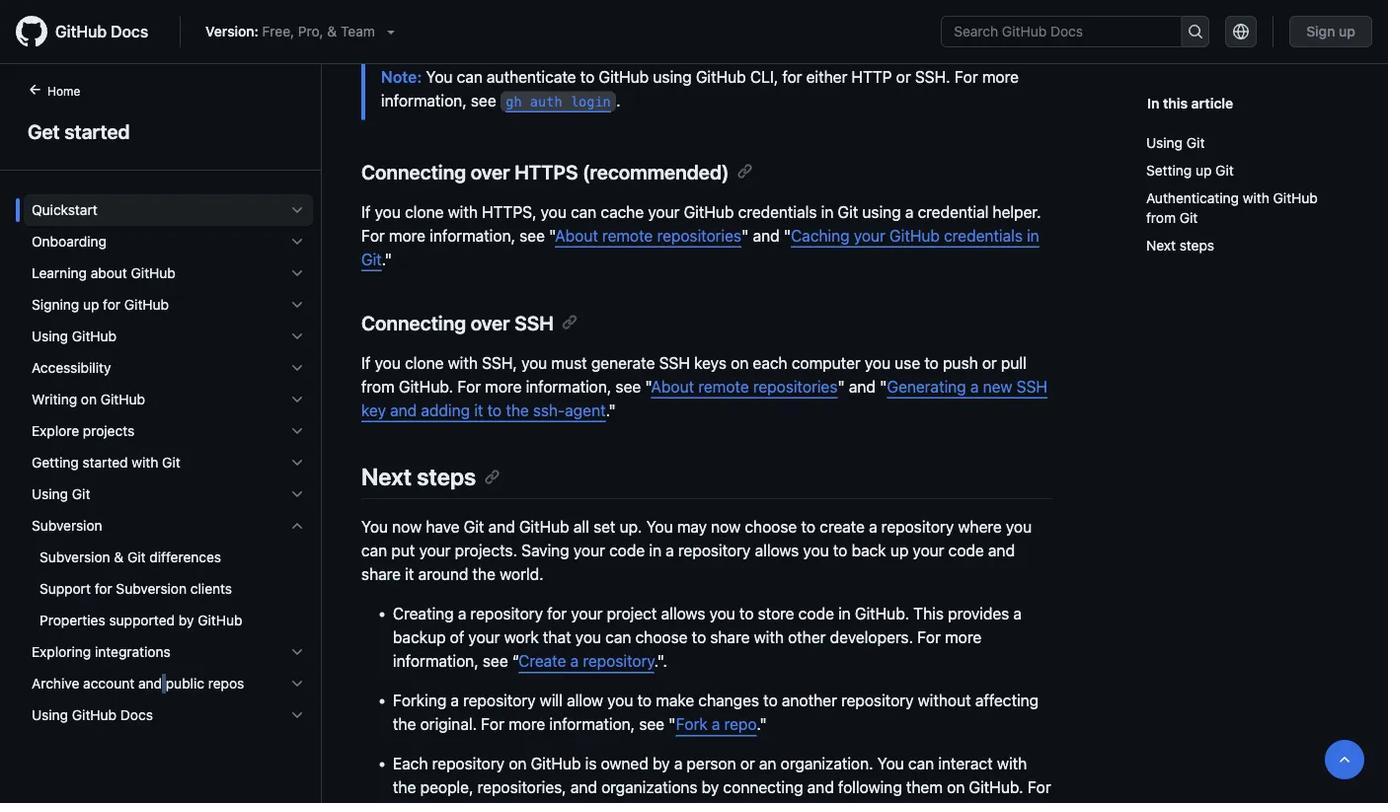 Task type: vqa. For each thing, say whether or not it's contained in the screenshot.
up
yes



Task type: locate. For each thing, give the bounding box(es) containing it.
github. inside each repository on github is owned by a person or an organization. you can interact with the people, repositories, and organizations by connecting and following them on github. for more information, see "
[[969, 778, 1024, 797]]

over up ssh,
[[471, 311, 510, 334]]

up for signing
[[83, 297, 99, 313]]

0 vertical spatial https
[[450, 12, 500, 31]]

github down the clients
[[198, 613, 242, 629]]

1 vertical spatial from
[[1147, 210, 1176, 226]]

github. up developers.
[[855, 605, 910, 623]]

0 vertical spatial either
[[404, 12, 445, 31]]

1 vertical spatial docs
[[120, 708, 153, 724]]

0 vertical spatial github.
[[399, 377, 453, 396]]

github. inside creating a repository for your project allows you to store code in github. this provides a backup of your work that you can choose to share with other developers. for more information, see "
[[855, 605, 910, 623]]

1 horizontal spatial ."
[[606, 401, 616, 420]]

1 vertical spatial ssh
[[659, 354, 690, 372]]

docs inside "link"
[[111, 22, 148, 41]]

connect
[[437, 0, 495, 7]]

1 horizontal spatial share
[[710, 628, 750, 647]]

them
[[906, 778, 943, 797]]

to right connect
[[500, 0, 514, 7]]

0 vertical spatial docs
[[111, 22, 148, 41]]

1 vertical spatial share
[[710, 628, 750, 647]]

0 horizontal spatial using
[[361, 12, 400, 31]]

to up login
[[580, 67, 595, 86]]

1 vertical spatial ."
[[606, 401, 616, 420]]

using inside 'when you connect to a github repository from git, you will need to authenticate with github using either https or ssh.'
[[361, 12, 400, 31]]

steps down authenticating
[[1180, 237, 1215, 254]]

sc 9kayk9 0 image
[[289, 202, 305, 218], [289, 266, 305, 281], [289, 392, 305, 408], [289, 487, 305, 503], [289, 518, 305, 534], [289, 676, 305, 692], [289, 708, 305, 724]]

each
[[393, 755, 428, 774]]

with inside if you clone with ssh, you must generate ssh keys on each computer you use to push or pull from github. for more information, see "
[[448, 354, 478, 372]]

this
[[1163, 95, 1188, 111]]

connecting over https (recommended) link
[[361, 160, 753, 183]]

note:
[[381, 67, 422, 86]]

subversion
[[32, 518, 102, 534], [40, 550, 110, 566], [116, 581, 187, 597]]

github. down interact
[[969, 778, 1024, 797]]

0 horizontal spatial about
[[555, 226, 598, 245]]

0 horizontal spatial credentials
[[738, 203, 817, 221]]

github up caching your github credentials in git
[[684, 203, 734, 221]]

in this article
[[1147, 95, 1234, 111]]

3 sc 9kayk9 0 image from the top
[[289, 329, 305, 345]]

fork
[[676, 715, 708, 734]]

github up home
[[55, 22, 107, 41]]

github docs
[[55, 22, 148, 41]]

remote
[[602, 226, 653, 245], [698, 377, 749, 396]]

sc 9kayk9 0 image for subversion
[[289, 518, 305, 534]]

docs down the archive account and public repos
[[120, 708, 153, 724]]

for right support
[[95, 581, 112, 597]]

choose up .".
[[636, 628, 688, 647]]

the
[[506, 401, 529, 420], [473, 565, 496, 584], [393, 715, 416, 734], [393, 778, 416, 797]]

to left another
[[764, 692, 778, 710]]

github down onboarding 'dropdown button'
[[131, 265, 176, 281]]

up down learning about github
[[83, 297, 99, 313]]

2 now from the left
[[711, 518, 741, 537]]

1 horizontal spatial next steps
[[1147, 237, 1215, 254]]

information, inside you can authenticate to github using github cli, for either http or ssh. for more information, see
[[381, 91, 467, 110]]

use
[[895, 354, 921, 372]]

2 vertical spatial ssh
[[1017, 377, 1048, 396]]

0 vertical spatial by
[[179, 613, 194, 629]]

sc 9kayk9 0 image for onboarding
[[289, 234, 305, 250]]

0 vertical spatial if
[[361, 203, 371, 221]]

in up caching on the top of the page
[[821, 203, 834, 221]]

started for getting
[[82, 455, 128, 471]]

1 horizontal spatial allows
[[755, 541, 799, 560]]

1 vertical spatial next steps link
[[361, 463, 500, 490]]

github.
[[399, 377, 453, 396], [855, 605, 910, 623], [969, 778, 1024, 797]]

1 vertical spatial github.
[[855, 605, 910, 623]]

subversion inside dropdown button
[[32, 518, 102, 534]]

steps
[[1180, 237, 1215, 254], [417, 463, 476, 490]]

7 sc 9kayk9 0 image from the top
[[289, 645, 305, 661]]

0 vertical spatial remote
[[602, 226, 653, 245]]

1 now from the left
[[392, 518, 422, 537]]

remote down cache
[[602, 226, 653, 245]]

get started element
[[0, 80, 322, 802]]

steps up have
[[417, 463, 476, 490]]

with inside 'when you connect to a github repository from git, you will need to authenticate with github using either https or ssh.'
[[937, 0, 967, 7]]

using down archive
[[32, 708, 68, 724]]

0 horizontal spatial choose
[[636, 628, 688, 647]]

0 vertical spatial over
[[471, 160, 510, 183]]

started down home link
[[65, 119, 130, 143]]

1 vertical spatial over
[[471, 311, 510, 334]]

support for subversion clients
[[40, 581, 232, 597]]

on inside if you clone with ssh, you must generate ssh keys on each computer you use to push or pull from github. for more information, see "
[[731, 354, 749, 372]]

2 horizontal spatial ssh
[[1017, 377, 1048, 396]]

using down signing
[[32, 328, 68, 345]]

will
[[758, 0, 781, 7], [540, 692, 563, 710]]

5 sc 9kayk9 0 image from the top
[[289, 518, 305, 534]]

ssh inside if you clone with ssh, you must generate ssh keys on each computer you use to push or pull from github. for more information, see "
[[659, 354, 690, 372]]

0 horizontal spatial authenticate
[[487, 67, 576, 86]]

next down authenticating
[[1147, 237, 1176, 254]]

2 vertical spatial subversion
[[116, 581, 187, 597]]

credentials down credential
[[944, 226, 1023, 245]]

github inside each repository on github is owned by a person or an organization. you can interact with the people, repositories, and organizations by connecting and following them on github. for more information, see "
[[531, 755, 581, 774]]

1 horizontal spatial using
[[653, 67, 692, 86]]

." up an
[[757, 715, 767, 734]]

can down project
[[606, 628, 631, 647]]

forking
[[393, 692, 447, 710]]

your down (recommended)
[[648, 203, 680, 221]]

sc 9kayk9 0 image
[[289, 234, 305, 250], [289, 297, 305, 313], [289, 329, 305, 345], [289, 360, 305, 376], [289, 424, 305, 439], [289, 455, 305, 471], [289, 645, 305, 661]]

docs inside dropdown button
[[120, 708, 153, 724]]

sc 9kayk9 0 image inside accessibility dropdown button
[[289, 360, 305, 376]]

using git up setting
[[1147, 135, 1205, 151]]

the down forking
[[393, 715, 416, 734]]

caching your github credentials in git link
[[361, 226, 1040, 269]]

0 vertical spatial next
[[1147, 237, 1176, 254]]

triangle down image
[[383, 24, 399, 40]]

authenticating with github from git
[[1147, 190, 1318, 226]]

0 vertical spatial next steps
[[1147, 237, 1215, 254]]

clone inside if you clone with ssh, you must generate ssh keys on each computer you use to push or pull from github. for more information, see "
[[405, 354, 444, 372]]

ssh
[[515, 311, 554, 334], [659, 354, 690, 372], [1017, 377, 1048, 396]]

sc 9kayk9 0 image for writing on github
[[289, 392, 305, 408]]

2 over from the top
[[471, 311, 510, 334]]

2 vertical spatial from
[[361, 377, 395, 396]]

more inside each repository on github is owned by a person or an organization. you can interact with the people, repositories, and organizations by connecting and following them on github. for more information, see "
[[393, 802, 430, 804]]

for
[[955, 67, 978, 86], [361, 226, 385, 245], [458, 377, 481, 396], [918, 628, 941, 647], [481, 715, 505, 734], [1028, 778, 1051, 797]]

1 vertical spatial steps
[[417, 463, 476, 490]]

0 horizontal spatial repositories
[[657, 226, 742, 245]]

1 horizontal spatial from
[[662, 0, 695, 7]]

allows right project
[[661, 605, 705, 623]]

using for using github dropdown button
[[32, 328, 68, 345]]

share down put
[[361, 565, 401, 584]]

ssh.
[[523, 12, 558, 31], [915, 67, 951, 86]]

1 vertical spatial connecting
[[361, 311, 466, 334]]

2 clone from the top
[[405, 354, 444, 372]]

by down support for subversion clients link
[[179, 613, 194, 629]]

a
[[518, 0, 526, 7], [905, 203, 914, 221], [971, 377, 979, 396], [869, 518, 877, 537], [666, 541, 674, 560], [458, 605, 466, 623], [1014, 605, 1022, 623], [570, 652, 579, 671], [451, 692, 459, 710], [712, 715, 720, 734], [674, 755, 683, 774]]

& right pro,
[[327, 23, 337, 40]]

team
[[341, 23, 375, 40]]

archive account and public repos
[[32, 676, 244, 692]]

information, down must
[[526, 377, 612, 396]]

saving
[[522, 541, 570, 560]]

subversion element
[[16, 511, 321, 637], [16, 542, 321, 637]]

0 horizontal spatial next steps link
[[361, 463, 500, 490]]

next steps up have
[[361, 463, 476, 490]]

see inside creating a repository for your project allows you to store code in github. this provides a backup of your work that you can choose to share with other developers. for more information, see "
[[483, 652, 508, 671]]

authenticate
[[844, 0, 933, 7], [487, 67, 576, 86]]

started down projects
[[82, 455, 128, 471]]

sc 9kayk9 0 image for quickstart
[[289, 202, 305, 218]]

git inside authenticating with github from git
[[1180, 210, 1198, 226]]

other
[[788, 628, 826, 647]]

in up project
[[649, 541, 662, 560]]

0 vertical spatial about remote repositories " and "
[[555, 226, 791, 245]]

0 horizontal spatial using git
[[32, 486, 90, 503]]

your right caching on the top of the page
[[854, 226, 886, 245]]

1 vertical spatial subversion
[[40, 550, 110, 566]]

about remote repositories " and " for github
[[555, 226, 791, 245]]

and left "public"
[[138, 676, 162, 692]]

information, down note:
[[381, 91, 467, 110]]

clone inside if you clone with https, you can cache your github credentials in git using a credential helper. for more information, see "
[[405, 203, 444, 221]]

1 horizontal spatial either
[[806, 67, 848, 86]]

up.
[[620, 518, 642, 537]]

0 horizontal spatial github.
[[399, 377, 453, 396]]

generating a new ssh key and adding it to the ssh-agent link
[[361, 377, 1048, 420]]

0 horizontal spatial it
[[405, 565, 414, 584]]

remote for your
[[602, 226, 653, 245]]

https up https,
[[515, 160, 578, 183]]

using down when
[[361, 12, 400, 31]]

see left gh
[[471, 91, 496, 110]]

the inside each repository on github is owned by a person or an organization. you can interact with the people, repositories, and organizations by connecting and following them on github. for more information, see "
[[393, 778, 416, 797]]

may
[[677, 518, 707, 537]]

1 vertical spatial about remote repositories " and "
[[651, 377, 887, 396]]

it right the adding at the left of the page
[[474, 401, 483, 420]]

using down getting
[[32, 486, 68, 503]]

projects.
[[455, 541, 517, 560]]

credentials
[[738, 203, 817, 221], [944, 226, 1023, 245]]

changes
[[699, 692, 759, 710]]

all
[[574, 518, 589, 537]]

for inside you can authenticate to github using github cli, for either http or ssh. for more information, see
[[955, 67, 978, 86]]

subversion element containing subversion & git differences
[[16, 542, 321, 637]]

"
[[512, 652, 519, 671]]

repo
[[724, 715, 757, 734]]

sc 9kayk9 0 image inside archive account and public repos dropdown button
[[289, 676, 305, 692]]

get started link
[[24, 117, 297, 146]]

subversion element containing subversion
[[16, 511, 321, 637]]

in
[[1147, 95, 1160, 111]]

git inside you now have git and github all set up. you may now choose to create a repository where you can put your projects. saving your code in a repository allows you to back up your code and share it around the world.
[[464, 518, 484, 537]]

3 sc 9kayk9 0 image from the top
[[289, 392, 305, 408]]

ssh down pull
[[1017, 377, 1048, 396]]

auth
[[530, 94, 562, 109]]

over for ssh
[[471, 311, 510, 334]]

for inside creating a repository for your project allows you to store code in github. this provides a backup of your work that you can choose to share with other developers. for more information, see "
[[918, 628, 941, 647]]

0 vertical spatial &
[[327, 23, 337, 40]]

or inside 'when you connect to a github repository from git, you will need to authenticate with github using either https or ssh.'
[[504, 12, 519, 31]]

if inside if you clone with https, you can cache your github credentials in git using a credential helper. for more information, see "
[[361, 203, 371, 221]]

archive
[[32, 676, 79, 692]]

& up support for subversion clients
[[114, 550, 124, 566]]

creating
[[393, 605, 454, 623]]

0 horizontal spatial either
[[404, 12, 445, 31]]

ssh. right 'http'
[[915, 67, 951, 86]]

properties
[[40, 613, 105, 629]]

sc 9kayk9 0 image inside onboarding 'dropdown button'
[[289, 234, 305, 250]]

about down keys
[[651, 377, 694, 396]]

2 horizontal spatial by
[[702, 778, 719, 797]]

4 sc 9kayk9 0 image from the top
[[289, 360, 305, 376]]

1 horizontal spatial &
[[327, 23, 337, 40]]

for inside if you clone with ssh, you must generate ssh keys on each computer you use to push or pull from github. for more information, see "
[[458, 377, 481, 396]]

subversion button
[[24, 511, 313, 542]]

subversion for subversion
[[32, 518, 102, 534]]

using
[[1147, 135, 1183, 151], [32, 328, 68, 345], [32, 486, 68, 503], [32, 708, 68, 724]]

setting up git link
[[1147, 157, 1341, 185]]

github inside authenticating with github from git
[[1273, 190, 1318, 206]]

either left 'http'
[[806, 67, 848, 86]]

see inside if you clone with https, you can cache your github credentials in git using a credential helper. for more information, see "
[[520, 226, 545, 245]]

information, inside each repository on github is owned by a person or an organization. you can interact with the people, repositories, and organizations by connecting and following them on github. for more information, see "
[[434, 802, 519, 804]]

" inside "forking a repository will allow you to make changes to another repository without affecting the original. for more information, see ""
[[669, 715, 676, 734]]

github down account
[[72, 708, 117, 724]]

2 horizontal spatial code
[[949, 541, 984, 560]]

2 sc 9kayk9 0 image from the top
[[289, 297, 305, 313]]

0 vertical spatial clone
[[405, 203, 444, 221]]

from inside 'when you connect to a github repository from git, you will need to authenticate with github using either https or ssh.'
[[662, 0, 695, 7]]

back
[[852, 541, 886, 560]]

clone left https,
[[405, 203, 444, 221]]

is
[[585, 755, 597, 774]]

sc 9kayk9 0 image inside the quickstart dropdown button
[[289, 202, 305, 218]]

1 horizontal spatial repositories
[[753, 377, 838, 396]]

to left store on the bottom right
[[740, 605, 754, 623]]

0 vertical spatial authenticate
[[844, 0, 933, 7]]

repository left git,
[[585, 0, 657, 7]]

about remote repositories link for github
[[555, 226, 742, 245]]

1 vertical spatial it
[[405, 565, 414, 584]]

1 horizontal spatial about
[[651, 377, 694, 396]]

2 horizontal spatial github.
[[969, 778, 1024, 797]]

will left allow
[[540, 692, 563, 710]]

in
[[821, 203, 834, 221], [1027, 226, 1040, 245], [649, 541, 662, 560], [838, 605, 851, 623]]

None search field
[[941, 16, 1210, 47]]

."
[[382, 250, 392, 269], [606, 401, 616, 420], [757, 715, 767, 734]]

5 sc 9kayk9 0 image from the top
[[289, 424, 305, 439]]

1 sc 9kayk9 0 image from the top
[[289, 234, 305, 250]]

or right 'http'
[[896, 67, 911, 86]]

1 horizontal spatial will
[[758, 0, 781, 7]]

1 if from the top
[[361, 203, 371, 221]]

." down generate
[[606, 401, 616, 420]]

the inside generating a new ssh key and adding it to the ssh-agent
[[506, 401, 529, 420]]

up inside you now have git and github all set up. you may now choose to create a repository where you can put your projects. saving your code in a repository allows you to back up your code and share it around the world.
[[891, 541, 909, 560]]

information, inside if you clone with https, you can cache your github credentials in git using a credential helper. for more information, see "
[[430, 226, 515, 245]]

about
[[555, 226, 598, 245], [651, 377, 694, 396]]

1 horizontal spatial it
[[474, 401, 483, 420]]

tooltip
[[1325, 741, 1365, 780]]

0 vertical spatial ssh
[[515, 311, 554, 334]]

gh auth login .
[[506, 91, 621, 110]]

github right connect
[[531, 0, 581, 7]]

using git down getting
[[32, 486, 90, 503]]

1 vertical spatial next steps
[[361, 463, 476, 490]]

credentials inside if you clone with https, you can cache your github credentials in git using a credential helper. for more information, see "
[[738, 203, 817, 221]]

using github button
[[24, 321, 313, 353]]

signing up for github button
[[24, 289, 313, 321]]

for inside each repository on github is owned by a person or an organization. you can interact with the people, repositories, and organizations by connecting and following them on github. for more information, see "
[[1028, 778, 1051, 797]]

0 vertical spatial repositories
[[657, 226, 742, 245]]

6 sc 9kayk9 0 image from the top
[[289, 676, 305, 692]]

with inside each repository on github is owned by a person or an organization. you can interact with the people, repositories, and organizations by connecting and following them on github. for more information, see "
[[997, 755, 1027, 774]]

sc 9kayk9 0 image inside explore projects dropdown button
[[289, 424, 305, 439]]

share inside you now have git and github all set up. you may now choose to create a repository where you can put your projects. saving your code in a repository allows you to back up your code and share it around the world.
[[361, 565, 401, 584]]

0 vertical spatial using
[[361, 12, 400, 31]]

Search GitHub Docs search field
[[942, 17, 1181, 46]]

a inside each repository on github is owned by a person or an organization. you can interact with the people, repositories, and organizations by connecting and following them on github. for more information, see "
[[674, 755, 683, 774]]

information, down people,
[[434, 802, 519, 804]]

2 sc 9kayk9 0 image from the top
[[289, 266, 305, 281]]

will left need
[[758, 0, 781, 7]]

ssh up ssh,
[[515, 311, 554, 334]]

over up https,
[[471, 160, 510, 183]]

using git
[[1147, 135, 1205, 151], [32, 486, 90, 503]]

2 vertical spatial by
[[702, 778, 719, 797]]

next
[[1147, 237, 1176, 254], [361, 463, 412, 490]]

1 horizontal spatial using git
[[1147, 135, 1205, 151]]

2 subversion element from the top
[[16, 542, 321, 637]]

scroll to top image
[[1337, 752, 1353, 768]]

" inside each repository on github is owned by a person or an organization. you can interact with the people, repositories, and organizations by connecting and following them on github. for more information, see "
[[553, 802, 560, 804]]

2 horizontal spatial using
[[863, 203, 901, 221]]

1 vertical spatial clone
[[405, 354, 444, 372]]

started inside dropdown button
[[82, 455, 128, 471]]

information, down allow
[[549, 715, 635, 734]]

create a repository link
[[519, 652, 654, 671]]

share inside creating a repository for your project allows you to store code in github. this provides a backup of your work that you can choose to share with other developers. for more information, see "
[[710, 628, 750, 647]]

credentials inside caching your github credentials in git
[[944, 226, 1023, 245]]

1 vertical spatial repositories
[[753, 377, 838, 396]]

0 horizontal spatial ssh.
[[523, 12, 558, 31]]

sc 9kayk9 0 image inside 'using github docs' dropdown button
[[289, 708, 305, 724]]

home link
[[20, 82, 112, 102]]

1 horizontal spatial credentials
[[944, 226, 1023, 245]]

github down credential
[[890, 226, 940, 245]]

1 horizontal spatial authenticate
[[844, 0, 933, 7]]

using git inside dropdown button
[[32, 486, 90, 503]]

&
[[327, 23, 337, 40], [114, 550, 124, 566]]

github inside dropdown button
[[72, 328, 117, 345]]

your right back
[[913, 541, 945, 560]]

github inside if you clone with https, you can cache your github credentials in git using a credential helper. for more information, see "
[[684, 203, 734, 221]]

for inside if you clone with https, you can cache your github credentials in git using a credential helper. for more information, see "
[[361, 226, 385, 245]]

developers.
[[830, 628, 913, 647]]

authenticating with github from git link
[[1147, 185, 1341, 232]]

0 vertical spatial choose
[[745, 518, 797, 537]]

0 vertical spatial about remote repositories link
[[555, 226, 742, 245]]

authenticate up 'http'
[[844, 0, 933, 7]]

see left "
[[483, 652, 508, 671]]

6 sc 9kayk9 0 image from the top
[[289, 455, 305, 471]]

2 vertical spatial ."
[[757, 715, 767, 734]]

allows up store on the bottom right
[[755, 541, 799, 560]]

allows inside creating a repository for your project allows you to store code in github. this provides a backup of your work that you can choose to share with other developers. for more information, see "
[[661, 605, 705, 623]]

in inside you now have git and github all set up. you may now choose to create a repository where you can put your projects. saving your code in a repository allows you to back up your code and share it around the world.
[[649, 541, 662, 560]]

by
[[179, 613, 194, 629], [653, 755, 670, 774], [702, 778, 719, 797]]

code up other at right
[[799, 605, 834, 623]]

about remote repositories " and "
[[555, 226, 791, 245], [651, 377, 887, 396]]

1 sc 9kayk9 0 image from the top
[[289, 202, 305, 218]]

from inside if you clone with ssh, you must generate ssh keys on each computer you use to push or pull from github. for more information, see "
[[361, 377, 395, 396]]

0 vertical spatial connecting
[[361, 160, 466, 183]]

repository inside each repository on github is owned by a person or an organization. you can interact with the people, repositories, and organizations by connecting and following them on github. for more information, see "
[[432, 755, 505, 774]]

1 horizontal spatial choose
[[745, 518, 797, 537]]

0 vertical spatial next steps link
[[1147, 232, 1341, 260]]

0 vertical spatial ."
[[382, 250, 392, 269]]

0 horizontal spatial next
[[361, 463, 412, 490]]

information, inside "forking a repository will allow you to make changes to another repository without affecting the original. for more information, see ""
[[549, 715, 635, 734]]

in inside caching your github credentials in git
[[1027, 226, 1040, 245]]

can inside creating a repository for your project allows you to store code in github. this provides a backup of your work that you can choose to share with other developers. for more information, see "
[[606, 628, 631, 647]]

to down create on the bottom right
[[833, 541, 848, 560]]

0 horizontal spatial https
[[450, 12, 500, 31]]

now right may
[[711, 518, 741, 537]]

share
[[361, 565, 401, 584], [710, 628, 750, 647]]

next steps link down authenticating with github from git
[[1147, 232, 1341, 260]]

subversion & git differences link
[[24, 542, 313, 574]]

getting started with git
[[32, 455, 180, 471]]

1 subversion element from the top
[[16, 511, 321, 637]]

2 horizontal spatial from
[[1147, 210, 1176, 226]]

0 vertical spatial it
[[474, 401, 483, 420]]

0 vertical spatial using git
[[1147, 135, 1205, 151]]

on up repositories,
[[509, 755, 527, 774]]

4 sc 9kayk9 0 image from the top
[[289, 487, 305, 503]]

about
[[91, 265, 127, 281]]

sc 9kayk9 0 image inside 'signing up for github' dropdown button
[[289, 297, 305, 313]]

by down person
[[702, 778, 719, 797]]

git inside caching your github credentials in git
[[361, 250, 382, 269]]

sc 9kayk9 0 image for using github docs
[[289, 708, 305, 724]]

1 vertical spatial either
[[806, 67, 848, 86]]

repository down "
[[463, 692, 536, 710]]

about remote repositories " and " for keys
[[651, 377, 887, 396]]

1 horizontal spatial https
[[515, 160, 578, 183]]

you inside each repository on github is owned by a person or an organization. you can interact with the people, repositories, and organizations by connecting and following them on github. for more information, see "
[[878, 755, 904, 774]]

support
[[40, 581, 91, 597]]

ssh. inside you can authenticate to github using github cli, for either http or ssh. for more information, see
[[915, 67, 951, 86]]

information, down https,
[[430, 226, 515, 245]]

github down signing up for github
[[72, 328, 117, 345]]

0 horizontal spatial ."
[[382, 250, 392, 269]]

integrations
[[95, 644, 171, 661]]

sc 9kayk9 0 image inside writing on github dropdown button
[[289, 392, 305, 408]]

1 vertical spatial allows
[[661, 605, 705, 623]]

can left put
[[361, 541, 387, 560]]

7 sc 9kayk9 0 image from the top
[[289, 708, 305, 724]]

on up explore projects
[[81, 392, 97, 408]]

1 clone from the top
[[405, 203, 444, 221]]

home
[[47, 84, 80, 98]]

learning about github
[[32, 265, 176, 281]]

if for if you clone with ssh, you must generate ssh keys on each computer you use to push or pull from github. for more information, see "
[[361, 354, 371, 372]]

2 connecting from the top
[[361, 311, 466, 334]]

1 horizontal spatial ssh.
[[915, 67, 951, 86]]

the inside "forking a repository will allow you to make changes to another repository without affecting the original. for more information, see ""
[[393, 715, 416, 734]]

on
[[731, 354, 749, 372], [81, 392, 97, 408], [509, 755, 527, 774], [947, 778, 965, 797]]

0 horizontal spatial now
[[392, 518, 422, 537]]

1 vertical spatial started
[[82, 455, 128, 471]]

1 connecting from the top
[[361, 160, 466, 183]]

2 vertical spatial github.
[[969, 778, 1024, 797]]

0 vertical spatial credentials
[[738, 203, 817, 221]]

now up put
[[392, 518, 422, 537]]

you
[[407, 0, 433, 7], [728, 0, 754, 7], [375, 203, 401, 221], [541, 203, 567, 221], [375, 354, 401, 372], [521, 354, 547, 372], [865, 354, 891, 372], [1006, 518, 1032, 537], [803, 541, 829, 560], [710, 605, 735, 623], [575, 628, 601, 647], [608, 692, 633, 710]]

repository up work
[[471, 605, 543, 623]]

0 horizontal spatial by
[[179, 613, 194, 629]]

1 vertical spatial using git
[[32, 486, 90, 503]]

0 horizontal spatial remote
[[602, 226, 653, 245]]

0 horizontal spatial allows
[[661, 605, 705, 623]]

from down authenticating
[[1147, 210, 1176, 226]]

to up make at bottom
[[692, 628, 706, 647]]

sc 9kayk9 0 image for using git
[[289, 487, 305, 503]]

allows
[[755, 541, 799, 560], [661, 605, 705, 623]]

ssh inside generating a new ssh key and adding it to the ssh-agent
[[1017, 377, 1048, 396]]

sc 9kayk9 0 image inside using git dropdown button
[[289, 487, 305, 503]]

and down the organization.
[[808, 778, 834, 797]]

credentials up caching on the top of the page
[[738, 203, 817, 221]]

for inside 'signing up for github' dropdown button
[[103, 297, 121, 313]]

for inside you can authenticate to github using github cli, for either http or ssh. for more information, see
[[783, 67, 802, 86]]

where
[[958, 518, 1002, 537]]

0 vertical spatial started
[[65, 119, 130, 143]]

you inside you can authenticate to github using github cli, for either http or ssh. for more information, see
[[426, 67, 453, 86]]

repository inside creating a repository for your project allows you to store code in github. this provides a backup of your work that you can choose to share with other developers. for more information, see "
[[471, 605, 543, 623]]

1 vertical spatial if
[[361, 354, 371, 372]]

accessibility button
[[24, 353, 313, 384]]

2 if from the top
[[361, 354, 371, 372]]

docs up home link
[[111, 22, 148, 41]]

." for ssh,
[[606, 401, 616, 420]]

0 vertical spatial share
[[361, 565, 401, 584]]

connecting
[[361, 160, 466, 183], [361, 311, 466, 334]]

1 over from the top
[[471, 160, 510, 183]]



Task type: describe. For each thing, give the bounding box(es) containing it.
a inside generating a new ssh key and adding it to the ssh-agent
[[971, 377, 979, 396]]

about for generate
[[651, 377, 694, 396]]

repositories for credentials
[[657, 226, 742, 245]]

have
[[426, 518, 460, 537]]

up for sign
[[1339, 23, 1356, 40]]

github inside "subversion" element
[[198, 613, 242, 629]]

pull
[[1001, 354, 1027, 372]]

affecting
[[976, 692, 1039, 710]]

your inside caching your github credentials in git
[[854, 226, 886, 245]]

and up projects.
[[488, 518, 515, 537]]

create
[[820, 518, 865, 537]]

for inside "forking a repository will allow you to make changes to another repository without affecting the original. for more information, see ""
[[481, 715, 505, 734]]

about remote repositories link for keys
[[651, 377, 838, 396]]

setting
[[1147, 162, 1192, 179]]

& inside subversion & git differences link
[[114, 550, 124, 566]]

organization.
[[781, 755, 874, 774]]

with inside creating a repository for your project allows you to store code in github. this provides a backup of your work that you can choose to share with other developers. for more information, see "
[[754, 628, 784, 647]]

code inside creating a repository for your project allows you to store code in github. this provides a backup of your work that you can choose to share with other developers. for more information, see "
[[799, 605, 834, 623]]

learning about github button
[[24, 258, 313, 289]]

over for https
[[471, 160, 510, 183]]

your down all
[[574, 541, 605, 560]]

explore projects button
[[24, 416, 313, 447]]

repository inside 'when you connect to a github repository from git, you will need to authenticate with github using either https or ssh.'
[[585, 0, 657, 7]]

using github docs
[[32, 708, 153, 724]]

it inside generating a new ssh key and adding it to the ssh-agent
[[474, 401, 483, 420]]

0 horizontal spatial ssh
[[515, 311, 554, 334]]

github left cli,
[[696, 67, 746, 86]]

." for https,
[[382, 250, 392, 269]]

need
[[785, 0, 821, 7]]

connecting for connecting over ssh
[[361, 311, 466, 334]]

public
[[166, 676, 204, 692]]

learning
[[32, 265, 87, 281]]

(recommended)
[[583, 160, 729, 183]]

authenticate inside you can authenticate to github using github cli, for either http or ssh. for more information, see
[[487, 67, 576, 86]]

signing
[[32, 297, 79, 313]]

repository down project
[[583, 652, 654, 671]]

on inside dropdown button
[[81, 392, 97, 408]]

using for using git dropdown button
[[32, 486, 68, 503]]

using inside you can authenticate to github using github cli, for either http or ssh. for more information, see
[[653, 67, 692, 86]]

0 horizontal spatial steps
[[417, 463, 476, 490]]

to left make at bottom
[[638, 692, 652, 710]]

with inside dropdown button
[[132, 455, 158, 471]]

using git link
[[1147, 129, 1341, 157]]

person
[[687, 755, 736, 774]]

connecting over ssh
[[361, 311, 554, 334]]

for inside support for subversion clients link
[[95, 581, 112, 597]]

a inside 'when you connect to a github repository from git, you will need to authenticate with github using either https or ssh.'
[[518, 0, 526, 7]]

if for if you clone with https, you can cache your github credentials in git using a credential helper. for more information, see "
[[361, 203, 371, 221]]

for inside creating a repository for your project allows you to store code in github. this provides a backup of your work that you can choose to share with other developers. for more information, see "
[[547, 605, 567, 623]]

writing
[[32, 392, 77, 408]]

to inside if you clone with ssh, you must generate ssh keys on each computer you use to push or pull from github. for more information, see "
[[925, 354, 939, 372]]

supported
[[109, 613, 175, 629]]

0 horizontal spatial code
[[609, 541, 645, 560]]

caching
[[791, 226, 850, 245]]

and down is
[[571, 778, 597, 797]]

to inside generating a new ssh key and adding it to the ssh-agent
[[487, 401, 502, 420]]

more inside you can authenticate to github using github cli, for either http or ssh. for more information, see
[[982, 67, 1019, 86]]

using github docs button
[[24, 700, 313, 732]]

using inside if you clone with https, you can cache your github credentials in git using a credential helper. for more information, see "
[[863, 203, 901, 221]]

subversion for subversion & git differences
[[40, 550, 110, 566]]

using up setting
[[1147, 135, 1183, 151]]

0 horizontal spatial next steps
[[361, 463, 476, 490]]

sc 9kayk9 0 image for learning about github
[[289, 266, 305, 281]]

1 vertical spatial next
[[361, 463, 412, 490]]

will inside 'when you connect to a github repository from git, you will need to authenticate with github using either https or ssh.'
[[758, 0, 781, 7]]

github inside you now have git and github all set up. you may now choose to create a repository where you can put your projects. saving your code in a repository allows you to back up your code and share it around the world.
[[519, 518, 570, 537]]

differences
[[149, 550, 221, 566]]

repository up back
[[882, 518, 954, 537]]

sc 9kayk9 0 image for archive account and public repos
[[289, 676, 305, 692]]

1 horizontal spatial by
[[653, 755, 670, 774]]

writing on github button
[[24, 384, 313, 416]]

original.
[[420, 715, 477, 734]]

helper.
[[993, 203, 1042, 221]]

.
[[616, 91, 621, 110]]

see inside you can authenticate to github using github cli, for either http or ssh. for more information, see
[[471, 91, 496, 110]]

caching your github credentials in git
[[361, 226, 1040, 269]]

article
[[1192, 95, 1234, 111]]

gh
[[506, 94, 522, 109]]

to left create on the bottom right
[[801, 518, 816, 537]]

ssh,
[[482, 354, 517, 372]]

and inside generating a new ssh key and adding it to the ssh-agent
[[390, 401, 417, 420]]

information, inside creating a repository for your project allows you to store code in github. this provides a backup of your work that you can choose to share with other developers. for more information, see "
[[393, 652, 479, 671]]

to inside you can authenticate to github using github cli, for either http or ssh. for more information, see
[[580, 67, 595, 86]]

1 horizontal spatial next
[[1147, 237, 1176, 254]]

quickstart button
[[24, 195, 313, 226]]

to right need
[[825, 0, 839, 7]]

remote for ssh
[[698, 377, 749, 396]]

sign up link
[[1290, 16, 1373, 47]]

using github
[[32, 328, 117, 345]]

using git button
[[24, 479, 313, 511]]

allow
[[567, 692, 603, 710]]

exploring integrations button
[[24, 637, 313, 669]]

more inside if you clone with ssh, you must generate ssh keys on each computer you use to push or pull from github. for more information, see "
[[485, 377, 522, 396]]

sc 9kayk9 0 image for explore projects
[[289, 424, 305, 439]]

github up projects
[[101, 392, 145, 408]]

sc 9kayk9 0 image for using github
[[289, 329, 305, 345]]

in inside creating a repository for your project allows you to store code in github. this provides a backup of your work that you can choose to share with other developers. for more information, see "
[[838, 605, 851, 623]]

generating
[[887, 377, 966, 396]]

github down learning about github dropdown button at the top of the page
[[124, 297, 169, 313]]

connecting over https (recommended)
[[361, 160, 729, 183]]

forking a repository will allow you to make changes to another repository without affecting the original. for more information, see "
[[393, 692, 1039, 734]]

on down interact
[[947, 778, 965, 797]]

more inside "forking a repository will allow you to make changes to another repository without affecting the original. for more information, see ""
[[509, 715, 545, 734]]

github up search github docs search box
[[971, 0, 1021, 7]]

allows inside you now have git and github all set up. you may now choose to create a repository where you can put your projects. saving your code in a repository allows you to back up your code and share it around the world.
[[755, 541, 799, 560]]

your down have
[[419, 541, 451, 560]]

clone for from
[[405, 354, 444, 372]]

create a repository .".
[[519, 652, 667, 671]]

put
[[391, 541, 415, 560]]

sc 9kayk9 0 image for getting started with git
[[289, 455, 305, 471]]

it inside you now have git and github all set up. you may now choose to create a repository where you can put your projects. saving your code in a repository allows you to back up your code and share it around the world.
[[405, 565, 414, 584]]

more inside if you clone with https, you can cache your github credentials in git using a credential helper. for more information, see "
[[389, 226, 426, 245]]

and left caching on the top of the page
[[753, 226, 780, 245]]

and down where
[[989, 541, 1015, 560]]

an
[[759, 755, 777, 774]]

more inside creating a repository for your project allows you to store code in github. this provides a backup of your work that you can choose to share with other developers. for more information, see "
[[945, 628, 982, 647]]

or inside you can authenticate to github using github cli, for either http or ssh. for more information, see
[[896, 67, 911, 86]]

repositories for on
[[753, 377, 838, 396]]

onboarding button
[[24, 226, 313, 258]]

quickstart
[[32, 202, 97, 218]]

your up that
[[571, 605, 603, 623]]

github up .
[[599, 67, 649, 86]]

of
[[450, 628, 464, 647]]

can inside if you clone with https, you can cache your github credentials in git using a credential helper. for more information, see "
[[571, 203, 597, 221]]

repositories,
[[478, 778, 566, 797]]

interact
[[938, 755, 993, 774]]

generate
[[591, 354, 655, 372]]

see inside "forking a repository will allow you to make changes to another repository without affecting the original. for more information, see ""
[[639, 715, 665, 734]]

either inside 'when you connect to a github repository from git, you will need to authenticate with github using either https or ssh.'
[[404, 12, 445, 31]]

started for get
[[65, 119, 130, 143]]

when
[[361, 0, 403, 7]]

creating a repository for your project allows you to store code in github. this provides a backup of your work that you can choose to share with other developers. for more information, see "
[[393, 605, 1022, 671]]

0 vertical spatial steps
[[1180, 237, 1215, 254]]

signing up for github
[[32, 297, 169, 313]]

select language: current language is english image
[[1234, 24, 1249, 40]]

see inside each repository on github is owned by a person or an organization. you can interact with the people, repositories, and organizations by connecting and following them on github. for more information, see "
[[524, 802, 549, 804]]

clients
[[190, 581, 232, 597]]

around
[[418, 565, 468, 584]]

sign up
[[1307, 23, 1356, 40]]

repository down developers.
[[841, 692, 914, 710]]

or inside each repository on github is owned by a person or an organization. you can interact with the people, repositories, and organizations by connecting and following them on github. for more information, see "
[[740, 755, 755, 774]]

git,
[[699, 0, 724, 7]]

must
[[552, 354, 587, 372]]

following
[[838, 778, 902, 797]]

using for 'using github docs' dropdown button
[[32, 708, 68, 724]]

clone for information,
[[405, 203, 444, 221]]

ssh. inside 'when you connect to a github repository from git, you will need to authenticate with github using either https or ssh.'
[[523, 12, 558, 31]]

key
[[361, 401, 386, 420]]

sc 9kayk9 0 image for accessibility
[[289, 360, 305, 376]]

your inside if you clone with https, you can cache your github credentials in git using a credential helper. for more information, see "
[[648, 203, 680, 221]]

each
[[753, 354, 788, 372]]

can inside you can authenticate to github using github cli, for either http or ssh. for more information, see
[[457, 67, 483, 86]]

a inside "forking a repository will allow you to make changes to another repository without affecting the original. for more information, see ""
[[451, 692, 459, 710]]

1 horizontal spatial next steps link
[[1147, 232, 1341, 260]]

accessibility
[[32, 360, 111, 376]]

github. inside if you clone with ssh, you must generate ssh keys on each computer you use to push or pull from github. for more information, see "
[[399, 377, 453, 396]]

see inside if you clone with ssh, you must generate ssh keys on each computer you use to push or pull from github. for more information, see "
[[616, 377, 641, 396]]

project
[[607, 605, 657, 623]]

up for setting
[[1196, 162, 1212, 179]]

https,
[[482, 203, 537, 221]]

you can authenticate to github using github cli, for either http or ssh. for more information, see
[[381, 67, 1019, 110]]

repository down may
[[678, 541, 751, 560]]

authenticate inside 'when you connect to a github repository from git, you will need to authenticate with github using either https or ssh.'
[[844, 0, 933, 7]]

explore
[[32, 423, 79, 439]]

choose inside creating a repository for your project allows you to store code in github. this provides a backup of your work that you can choose to share with other developers. for more information, see "
[[636, 628, 688, 647]]

agent
[[565, 401, 606, 420]]

create
[[519, 652, 566, 671]]

properties supported by github link
[[24, 605, 313, 637]]

2 horizontal spatial ."
[[757, 715, 767, 734]]

your right of
[[469, 628, 500, 647]]

" inside if you clone with ssh, you must generate ssh keys on each computer you use to push or pull from github. for more information, see "
[[645, 377, 651, 396]]

people,
[[420, 778, 474, 797]]

sc 9kayk9 0 image for exploring integrations
[[289, 645, 305, 661]]

quickstart element
[[16, 195, 321, 226]]

and inside dropdown button
[[138, 676, 162, 692]]

sign
[[1307, 23, 1336, 40]]

explore projects
[[32, 423, 135, 439]]

by inside "subversion" element
[[179, 613, 194, 629]]

account
[[83, 676, 134, 692]]

you right up.
[[646, 518, 673, 537]]

cli,
[[750, 67, 778, 86]]

connecting for connecting over https (recommended)
[[361, 160, 466, 183]]

from inside authenticating with github from git
[[1147, 210, 1176, 226]]

exploring integrations
[[32, 644, 171, 661]]

version:
[[206, 23, 259, 40]]

with inside authenticating with github from git
[[1243, 190, 1270, 206]]

if you clone with https, you can cache your github credentials in git using a credential helper. for more information, see "
[[361, 203, 1042, 245]]

that
[[543, 628, 571, 647]]

can inside each repository on github is owned by a person or an organization. you can interact with the people, repositories, and organizations by connecting and following them on github. for more information, see "
[[908, 755, 934, 774]]

github inside caching your github credentials in git
[[890, 226, 940, 245]]

you inside "forking a repository will allow you to make changes to another repository without affecting the original. for more information, see ""
[[608, 692, 633, 710]]

" inside if you clone with https, you can cache your github credentials in git using a credential helper. for more information, see "
[[549, 226, 555, 245]]

search image
[[1188, 24, 1204, 40]]

support for subversion clients link
[[24, 574, 313, 605]]

information, inside if you clone with ssh, you must generate ssh keys on each computer you use to push or pull from github. for more information, see "
[[526, 377, 612, 396]]

will inside "forking a repository will allow you to make changes to another repository without affecting the original. for more information, see ""
[[540, 692, 563, 710]]

onboarding
[[32, 234, 107, 250]]

you left have
[[361, 518, 388, 537]]

get
[[28, 119, 60, 143]]

and down the computer
[[849, 377, 876, 396]]

about for cache
[[555, 226, 598, 245]]

either inside you can authenticate to github using github cli, for either http or ssh. for more information, see
[[806, 67, 848, 86]]

git inside if you clone with https, you can cache your github credentials in git using a credential helper. for more information, see "
[[838, 203, 858, 221]]

in this article element
[[1147, 93, 1349, 114]]

get started
[[28, 119, 130, 143]]

cache
[[601, 203, 644, 221]]

when you connect to a github repository from git, you will need to authenticate with github using either https or ssh.
[[361, 0, 1021, 31]]

sc 9kayk9 0 image for signing up for github
[[289, 297, 305, 313]]



